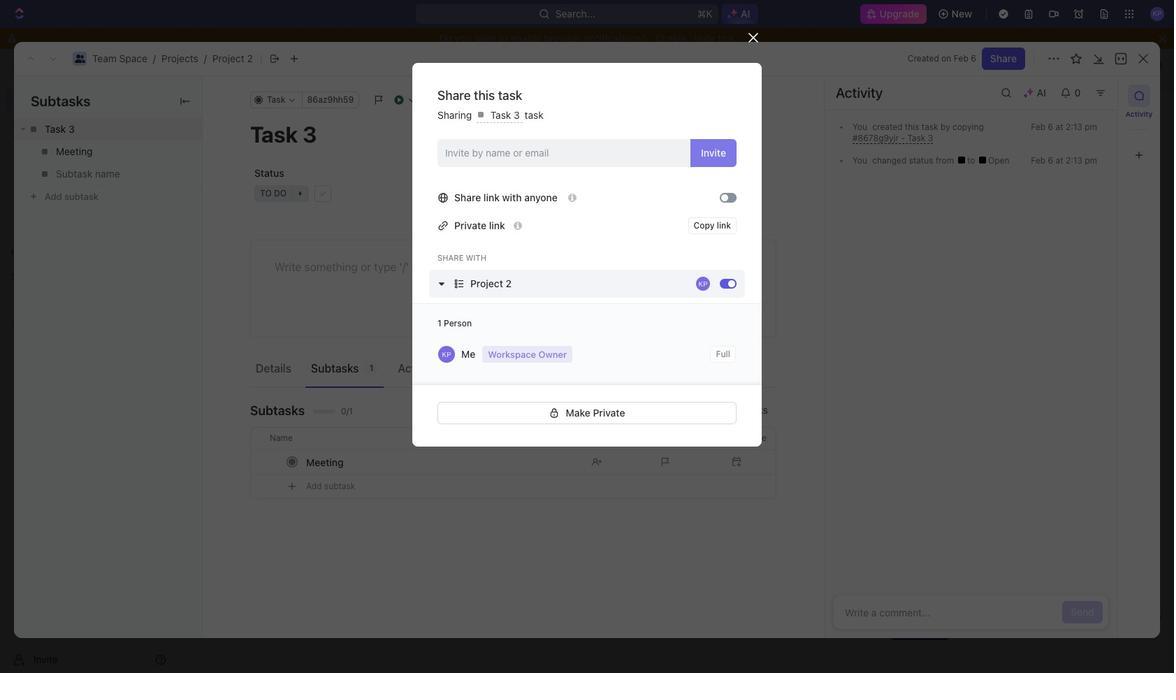 Task type: locate. For each thing, give the bounding box(es) containing it.
invite inside sidebar navigation
[[34, 653, 58, 665]]

enable
[[656, 32, 687, 44]]

customize
[[444, 72, 491, 84]]

3 up ‎task 1 at the left top of page
[[255, 229, 261, 241]]

here. right appear
[[954, 599, 974, 609]]

2 horizontal spatial this
[[905, 122, 920, 132]]

make private
[[566, 407, 625, 419]]

feb 6 at 2:13 pm for created this task by copying
[[1031, 122, 1098, 132]]

link
[[484, 191, 500, 203], [489, 219, 505, 231], [717, 220, 731, 230]]

task 3 link
[[14, 118, 202, 141], [207, 224, 665, 247]]

0 horizontal spatial invite
[[34, 653, 58, 665]]

on right turning
[[586, 72, 597, 84]]

you right allows
[[683, 72, 699, 84]]

-
[[902, 133, 906, 143]]

will left show on the top
[[936, 292, 949, 303]]

2:13
[[1066, 122, 1083, 132], [1066, 155, 1083, 166]]

1 horizontal spatial home
[[203, 59, 230, 71]]

on right created
[[942, 53, 952, 64]]

1 at from the top
[[1056, 122, 1064, 132]]

1 pm from the top
[[1085, 122, 1098, 132]]

0 vertical spatial private
[[454, 219, 487, 231]]

user group image
[[14, 319, 25, 327]]

will left appear
[[909, 599, 921, 609]]

sharing
[[438, 109, 475, 121]]

0 vertical spatial ‎task
[[232, 252, 253, 264]]

details button
[[250, 355, 297, 381]]

to left open
[[968, 155, 978, 166]]

0 vertical spatial at
[[1056, 122, 1064, 132]]

project down share with on the top left
[[471, 277, 503, 289]]

here.
[[974, 292, 994, 303], [954, 599, 974, 609]]

2 at from the top
[[1056, 155, 1064, 166]]

pm left task sidebar navigation tab list
[[1085, 122, 1098, 132]]

2 vertical spatial 6
[[1049, 155, 1054, 166]]

1 vertical spatial 6
[[1049, 122, 1054, 132]]

1 horizontal spatial on
[[942, 53, 952, 64]]

1 horizontal spatial will
[[936, 292, 949, 303]]

0 vertical spatial here.
[[974, 292, 994, 303]]

assigned for assigned to me
[[700, 396, 749, 408]]

subtasks down the details button
[[250, 403, 305, 418]]

with
[[502, 191, 522, 203], [466, 253, 487, 262]]

today button
[[1091, 181, 1126, 198]]

task inside you created this task by copying #8678g9yjr - task 3
[[908, 133, 926, 143]]

project 2 link
[[213, 52, 253, 64]]

0 horizontal spatial home
[[34, 94, 61, 106]]

you up #8678g9yjr
[[853, 122, 868, 132]]

1 up ‎task 2
[[255, 252, 260, 264]]

private right the make
[[593, 407, 625, 419]]

link right "copy"
[[717, 220, 731, 230]]

2 for task 2
[[255, 296, 261, 308]]

1 vertical spatial assigned
[[700, 396, 749, 408]]

pm for created this task by copying
[[1085, 122, 1098, 132]]

link up 'private link'
[[484, 191, 500, 203]]

this down "customize"
[[474, 88, 495, 103]]

feb for created this task by copying
[[1031, 122, 1046, 132]]

0 vertical spatial assigned
[[434, 167, 476, 179]]

link down share link with anyone
[[489, 219, 505, 231]]

action items button
[[393, 355, 469, 381]]

1 vertical spatial team
[[232, 185, 256, 196]]

0 horizontal spatial assigned
[[434, 167, 476, 179]]

share for share link with anyone
[[454, 191, 481, 203]]

1 horizontal spatial task 3
[[232, 229, 261, 241]]

items
[[434, 362, 463, 374]]

share right created on feb 6
[[991, 52, 1017, 64]]

from right items
[[855, 292, 873, 303]]

0 vertical spatial from
[[936, 155, 955, 166]]

0 vertical spatial pm
[[1085, 122, 1098, 132]]

2 pm from the top
[[1085, 155, 1098, 166]]

0 vertical spatial team space link
[[92, 52, 147, 64]]

upgrade link
[[860, 4, 927, 24]]

send button
[[1063, 601, 1103, 624]]

2 ‎task from the top
[[232, 274, 253, 286]]

0 vertical spatial this
[[718, 32, 735, 44]]

you down #8678g9yjr
[[853, 155, 868, 166]]

0 horizontal spatial you
[[455, 32, 472, 44]]

task 3 link down home link
[[14, 118, 202, 141]]

2 horizontal spatial task 3
[[488, 109, 523, 121]]

edit
[[963, 59, 980, 71], [600, 72, 617, 84]]

home link
[[6, 89, 172, 111]]

0 vertical spatial meeting link
[[14, 141, 202, 163]]

0 horizontal spatial agenda
[[700, 161, 740, 173]]

task inside button
[[926, 627, 943, 637]]

1 down task 2
[[255, 319, 260, 331]]

this up -
[[905, 122, 920, 132]]

space left projects link
[[119, 52, 147, 64]]

0 horizontal spatial your
[[494, 72, 514, 84]]

feb 6 at 2:13 pm
[[1031, 122, 1098, 132], [1031, 155, 1098, 166]]

1 vertical spatial 2:13
[[1066, 155, 1083, 166]]

1 vertical spatial private
[[593, 407, 625, 419]]

task right -
[[908, 133, 926, 143]]

pm for changed status from
[[1085, 155, 1098, 166]]

recents
[[213, 161, 256, 173]]

meeting down the 0/1
[[306, 456, 344, 468]]

calendars
[[895, 292, 934, 303]]

feb 6 at 2:13 pm up "today"
[[1031, 155, 1098, 166]]

task down share this task
[[491, 109, 511, 121]]

to left the "me"
[[751, 396, 762, 408]]

share up sharing
[[438, 88, 471, 103]]

2 feb 6 at 2:13 pm from the top
[[1031, 155, 1098, 166]]

0 horizontal spatial /
[[153, 52, 156, 64]]

1 vertical spatial activity
[[1126, 110, 1153, 118]]

do you want to enable browser notifications? enable hide this
[[439, 32, 735, 44]]

task 3 up ‎task 1 at the left top of page
[[232, 229, 261, 241]]

1 vertical spatial kp
[[442, 350, 451, 358]]

kp
[[699, 279, 708, 288], [442, 350, 451, 358]]

space down status
[[259, 185, 287, 196]]

1 vertical spatial meeting
[[306, 456, 344, 468]]

subtasks up the 0/1
[[311, 362, 359, 374]]

1 horizontal spatial assigned
[[700, 396, 749, 408]]

3
[[514, 109, 520, 121], [69, 123, 75, 135], [928, 133, 934, 143], [255, 229, 261, 241]]

dashboards
[[34, 165, 88, 177]]

feb 6 at 2:13 pm for changed status from
[[1031, 155, 1098, 166]]

home right projects
[[203, 59, 230, 71]]

task
[[498, 88, 523, 103], [525, 109, 544, 121], [922, 122, 939, 132], [926, 627, 943, 637]]

manage cards
[[1061, 59, 1127, 71]]

0 vertical spatial feb 6 at 2:13 pm
[[1031, 122, 1098, 132]]

tree
[[6, 288, 172, 477]]

0 horizontal spatial from
[[855, 292, 873, 303]]

1 vertical spatial task 3
[[45, 123, 75, 135]]

1 vertical spatial you
[[683, 72, 699, 84]]

0 vertical spatial agenda
[[700, 161, 740, 173]]

project left |
[[213, 52, 244, 64]]

1 feb 6 at 2:13 pm from the top
[[1031, 122, 1098, 132]]

you inside you created this task by copying #8678g9yjr - task 3
[[853, 122, 868, 132]]

turning
[[549, 72, 583, 84]]

share down assigned to
[[454, 191, 481, 203]]

/ left projects
[[153, 52, 156, 64]]

space
[[119, 52, 147, 64], [259, 185, 287, 196]]

2 vertical spatial feb
[[1031, 155, 1046, 166]]

1 horizontal spatial you
[[683, 72, 699, 84]]

alert
[[178, 63, 1175, 94]]

/ right projects link
[[204, 52, 207, 64]]

team inside team space / projects / project 2 |
[[92, 52, 117, 64]]

me
[[461, 348, 476, 360]]

1 vertical spatial meeting link
[[303, 452, 580, 472]]

‎task up ‎task 2
[[232, 252, 253, 264]]

agenda left items
[[799, 292, 829, 303]]

0 vertical spatial meeting
[[56, 145, 93, 157]]

activity down cards at top right
[[1126, 110, 1153, 118]]

1 2:13 from the top
[[1066, 122, 1083, 132]]

1 vertical spatial with
[[466, 253, 487, 262]]

‎task down ‎task 1 at the left top of page
[[232, 274, 253, 286]]

task 3 down share this task
[[488, 109, 523, 121]]

task down task 2
[[232, 319, 253, 331]]

1 vertical spatial edit
[[600, 72, 617, 84]]

0 horizontal spatial team
[[92, 52, 117, 64]]

0 horizontal spatial meeting link
[[14, 141, 202, 163]]

with up 'project 2'
[[466, 253, 487, 262]]

0 horizontal spatial task 3 link
[[14, 118, 202, 141]]

1 vertical spatial from
[[855, 292, 873, 303]]

0 horizontal spatial subtasks
[[31, 93, 91, 109]]

1 horizontal spatial agenda
[[799, 292, 829, 303]]

1 horizontal spatial this
[[718, 32, 735, 44]]

1 vertical spatial your
[[876, 292, 893, 303]]

0 horizontal spatial edit
[[600, 72, 617, 84]]

0 horizontal spatial space
[[119, 52, 147, 64]]

1 horizontal spatial space
[[259, 185, 287, 196]]

feb 6 at 2:13 pm down manage
[[1031, 122, 1098, 132]]

0 horizontal spatial kp
[[442, 350, 451, 358]]

your left home!
[[494, 72, 514, 84]]

you
[[853, 122, 868, 132], [853, 155, 868, 166]]

to
[[499, 32, 508, 44], [702, 72, 711, 84], [968, 155, 978, 166], [479, 167, 488, 179], [751, 396, 762, 408], [882, 599, 890, 609]]

link for share
[[484, 191, 500, 203]]

anyone
[[525, 191, 558, 203]]

your
[[494, 72, 514, 84], [876, 292, 893, 303]]

‎task inside ‎task 1 link
[[232, 252, 253, 264]]

3 up status
[[928, 133, 934, 143]]

task 3 up the "docs"
[[45, 123, 75, 135]]

at down manage
[[1056, 122, 1064, 132]]

to inside "task sidebar content" section
[[968, 155, 978, 166]]

0 vertical spatial team
[[92, 52, 117, 64]]

0 horizontal spatial project
[[213, 52, 244, 64]]

assigned for assigned to
[[434, 167, 476, 179]]

team space link right user group icon in the left top of the page
[[92, 52, 147, 64]]

subtasks
[[727, 404, 768, 416]]

at right open
[[1056, 155, 1064, 166]]

task up the task 1
[[232, 296, 253, 308]]

assigned
[[434, 167, 476, 179], [700, 396, 749, 408]]

1 vertical spatial task 3 link
[[207, 224, 665, 247]]

Invite by name or email text field
[[445, 142, 685, 163]]

1 horizontal spatial team space link
[[207, 180, 665, 202]]

meeting up the dashboards
[[56, 145, 93, 157]]

excel & csv link
[[1101, 600, 1168, 635]]

1 horizontal spatial activity
[[1126, 110, 1153, 118]]

share with
[[438, 253, 487, 262]]

0 horizontal spatial on
[[586, 72, 597, 84]]

team space link down assigned to
[[207, 180, 665, 202]]

private link
[[454, 219, 505, 231]]

‎task inside ‎task 2 link
[[232, 274, 253, 286]]

agenda for agenda items from your calendars will show here.
[[799, 292, 829, 303]]

will
[[936, 292, 949, 303], [909, 599, 921, 609]]

meeting link
[[14, 141, 202, 163], [303, 452, 580, 472]]

share up ‎task 2 link
[[438, 253, 464, 262]]

alert containing 🏡 customize your home! turning on edit layout allows you to drag, drop, and resize cards.
[[178, 63, 1175, 94]]

1 horizontal spatial kp
[[699, 279, 708, 288]]

1 vertical spatial here.
[[954, 599, 974, 609]]

0 vertical spatial activity
[[836, 85, 883, 101]]

new button
[[933, 3, 981, 25]]

team for team space
[[232, 185, 256, 196]]

edit left layout:
[[963, 59, 980, 71]]

1 vertical spatial will
[[909, 599, 921, 609]]

2 / from the left
[[204, 52, 207, 64]]

you for you created this task by copying #8678g9yjr - task 3
[[853, 122, 868, 132]]

you up add task button
[[892, 599, 906, 609]]

1 vertical spatial subtasks
[[311, 362, 359, 374]]

1 vertical spatial invite
[[34, 653, 58, 665]]

from inside "task sidebar content" section
[[936, 155, 955, 166]]

this right hide
[[718, 32, 735, 44]]

1 ‎task from the top
[[232, 252, 253, 264]]

2 vertical spatial this
[[905, 122, 920, 132]]

workspace
[[488, 348, 536, 359]]

you right "do"
[[455, 32, 472, 44]]

details
[[256, 362, 292, 374]]

from
[[936, 155, 955, 166], [855, 292, 873, 303]]

edit left layout
[[600, 72, 617, 84]]

tasks
[[819, 599, 842, 609]]

1 horizontal spatial meeting link
[[303, 452, 580, 472]]

private up share with on the top left
[[454, 219, 487, 231]]

‎task 2
[[232, 274, 261, 286]]

0 horizontal spatial will
[[909, 599, 921, 609]]

assigned
[[844, 599, 879, 609]]

here. right show on the top
[[974, 292, 994, 303]]

resize
[[786, 72, 812, 84]]

1 horizontal spatial here.
[[974, 292, 994, 303]]

agenda up copy link
[[700, 161, 740, 173]]

workspace owner
[[488, 348, 567, 359]]

Edit task name text field
[[250, 121, 777, 148]]

0 horizontal spatial task 3
[[45, 123, 75, 135]]

1 vertical spatial at
[[1056, 155, 1064, 166]]

2:13 for changed status from
[[1066, 155, 1083, 166]]

excel & csv
[[1118, 614, 1163, 623]]

1 vertical spatial on
[[586, 72, 597, 84]]

2 2:13 from the top
[[1066, 155, 1083, 166]]

kp up items
[[442, 350, 451, 358]]

1 horizontal spatial subtasks
[[250, 403, 305, 418]]

excel
[[1118, 614, 1137, 623]]

team space link
[[92, 52, 147, 64], [207, 180, 665, 202]]

Subtask name text field
[[56, 169, 164, 180]]

pm up "today"
[[1085, 155, 1098, 166]]

from for items
[[855, 292, 873, 303]]

task 3 link up share with on the top left
[[207, 224, 665, 247]]

‎task 1
[[232, 252, 260, 264]]

0 vertical spatial task 3
[[488, 109, 523, 121]]

0 vertical spatial invite
[[701, 147, 726, 158]]

1 you from the top
[[853, 122, 868, 132]]

docs
[[34, 141, 57, 153]]

2 you from the top
[[853, 155, 868, 166]]

status
[[909, 155, 934, 166]]

6
[[971, 53, 977, 64], [1049, 122, 1054, 132], [1049, 155, 1054, 166]]

at
[[1056, 122, 1064, 132], [1056, 155, 1064, 166]]

1 person
[[438, 318, 472, 328]]

task up ‎task 1 at the left top of page
[[232, 229, 253, 241]]

0 horizontal spatial team space link
[[92, 52, 147, 64]]

to up share link with anyone
[[479, 167, 488, 179]]

kp down "copy"
[[699, 279, 708, 288]]

home up "inbox"
[[34, 94, 61, 106]]

action
[[398, 362, 431, 374]]

at for changed status from
[[1056, 155, 1064, 166]]

0 horizontal spatial activity
[[836, 85, 883, 101]]

share inside 'button'
[[991, 52, 1017, 64]]

good
[[212, 112, 253, 131]]

1 vertical spatial feb 6 at 2:13 pm
[[1031, 155, 1098, 166]]

team down recents at the left of page
[[232, 185, 256, 196]]

activity down 'learn'
[[836, 85, 883, 101]]

from right status
[[936, 155, 955, 166]]

1 horizontal spatial /
[[204, 52, 207, 64]]

1 vertical spatial project
[[471, 277, 503, 289]]

task
[[491, 109, 511, 121], [45, 123, 66, 135], [908, 133, 926, 143], [232, 229, 253, 241], [232, 296, 253, 308], [232, 319, 253, 331]]

with left anyone
[[502, 191, 522, 203]]

0 vertical spatial space
[[119, 52, 147, 64]]

your left calendars
[[876, 292, 893, 303]]

activity inside "task sidebar content" section
[[836, 85, 883, 101]]

space inside team space / projects / project 2 |
[[119, 52, 147, 64]]

team right user group icon in the left top of the page
[[92, 52, 117, 64]]

link for private
[[489, 219, 505, 231]]

subtasks up "inbox"
[[31, 93, 91, 109]]

3 inside you created this task by copying #8678g9yjr - task 3
[[928, 133, 934, 143]]

0 vertical spatial kp
[[699, 279, 708, 288]]

projects
[[162, 52, 198, 64]]

1 vertical spatial team space link
[[207, 180, 665, 202]]

0 vertical spatial project
[[213, 52, 244, 64]]



Task type: vqa. For each thing, say whether or not it's contained in the screenshot.
'Team Space' inside "Team Space" 'button'
no



Task type: describe. For each thing, give the bounding box(es) containing it.
changed status from
[[871, 155, 957, 166]]

space for team space
[[259, 185, 287, 196]]

dates
[[613, 167, 640, 179]]

team space / projects / project 2 |
[[92, 51, 263, 65]]

2 vertical spatial task 3
[[232, 229, 261, 241]]

enable
[[511, 32, 542, 44]]

‎task for ‎task 2
[[232, 274, 253, 286]]

assigned to
[[434, 167, 488, 179]]

project 2
[[471, 277, 512, 289]]

2 inside team space / projects / project 2 |
[[247, 52, 253, 64]]

0 horizontal spatial with
[[466, 253, 487, 262]]

send
[[1071, 606, 1095, 618]]

6 for changed status from
[[1049, 155, 1054, 166]]

task 1
[[232, 319, 260, 331]]

assigned to me
[[700, 396, 781, 408]]

upgrade
[[880, 8, 920, 20]]

1 horizontal spatial your
[[876, 292, 893, 303]]

drop,
[[740, 72, 764, 84]]

0 vertical spatial 6
[[971, 53, 977, 64]]

you for you
[[853, 155, 868, 166]]

to left drag,
[[702, 72, 711, 84]]

‎task 1 link
[[207, 247, 665, 269]]

|
[[260, 51, 263, 65]]

want
[[474, 32, 496, 44]]

task sidebar navigation tab list
[[1124, 85, 1155, 166]]

share for share
[[991, 52, 1017, 64]]

created on feb 6
[[908, 53, 977, 64]]

home inside sidebar navigation
[[34, 94, 61, 106]]

cards.
[[815, 72, 843, 84]]

link for copy
[[717, 220, 731, 230]]

projects link
[[162, 52, 198, 64]]

this inside you created this task by copying #8678g9yjr - task 3
[[905, 122, 920, 132]]

task 1 link
[[207, 314, 665, 336]]

2 for project 2
[[506, 277, 512, 289]]

drag,
[[714, 72, 737, 84]]

home!
[[517, 72, 546, 84]]

and
[[766, 72, 783, 84]]

spaces
[[11, 271, 41, 282]]

2 horizontal spatial you
[[892, 599, 906, 609]]

0 horizontal spatial meeting
[[56, 145, 93, 157]]

1 vertical spatial this
[[474, 88, 495, 103]]

0 horizontal spatial here.
[[954, 599, 974, 609]]

share link with anyone
[[454, 191, 560, 203]]

copy link
[[694, 220, 731, 230]]

1 left person
[[438, 318, 442, 328]]

3 down home!
[[514, 109, 520, 121]]

share button
[[982, 48, 1026, 70]]

&
[[1140, 614, 1145, 623]]

owner
[[539, 348, 567, 359]]

0 vertical spatial home
[[203, 59, 230, 71]]

me
[[765, 396, 781, 408]]

inbox
[[34, 117, 58, 129]]

layout:
[[983, 59, 1013, 71]]

changed
[[873, 155, 907, 166]]

0 vertical spatial your
[[494, 72, 514, 84]]

manage
[[1061, 59, 1097, 71]]

0 vertical spatial on
[[942, 53, 952, 64]]

cards
[[1100, 59, 1127, 71]]

status
[[255, 167, 284, 179]]

team for team space / projects / project 2 |
[[92, 52, 117, 64]]

1 horizontal spatial meeting
[[306, 456, 344, 468]]

learn more link
[[846, 72, 897, 84]]

kendall
[[338, 112, 395, 131]]

copying
[[953, 122, 984, 132]]

search...
[[556, 8, 596, 20]]

2 vertical spatial subtasks
[[250, 403, 305, 418]]

tree inside sidebar navigation
[[6, 288, 172, 477]]

agenda for agenda
[[700, 161, 740, 173]]

1 horizontal spatial project
[[471, 277, 503, 289]]

today
[[1097, 184, 1121, 194]]

to right want
[[499, 32, 508, 44]]

task inside you created this task by copying #8678g9yjr - task 3
[[922, 122, 939, 132]]

share for share with
[[438, 253, 464, 262]]

layout
[[620, 72, 650, 84]]

1 horizontal spatial private
[[593, 407, 625, 419]]

docs link
[[6, 136, 172, 159]]

6 for created this task by copying
[[1049, 122, 1054, 132]]

agenda items from your calendars will show here.
[[799, 292, 997, 303]]

allows
[[653, 72, 680, 84]]

browser
[[544, 32, 582, 44]]

edit layout:
[[963, 59, 1013, 71]]

manage cards button
[[1052, 55, 1136, 77]]

do
[[439, 32, 452, 44]]

0 vertical spatial feb
[[954, 53, 969, 64]]

1 left action
[[369, 363, 374, 373]]

suggest subtasks button
[[664, 399, 777, 422]]

inbox link
[[6, 113, 172, 135]]

1 horizontal spatial task 3 link
[[207, 224, 665, 247]]

2:13 for created this task by copying
[[1066, 122, 1083, 132]]

suggest subtasks
[[686, 404, 768, 416]]

tasks assigned to you will appear here.
[[819, 599, 976, 609]]

make
[[566, 407, 591, 419]]

feb for changed status from
[[1031, 155, 1046, 166]]

share for share this task
[[438, 88, 471, 103]]

open
[[986, 155, 1010, 166]]

csv
[[1147, 614, 1163, 623]]

task up the "docs"
[[45, 123, 66, 135]]

at for created this task by copying
[[1056, 122, 1064, 132]]

person
[[444, 318, 472, 328]]

you created this task by copying #8678g9yjr - task 3
[[853, 122, 984, 143]]

sidebar navigation
[[0, 49, 178, 673]]

new
[[952, 8, 973, 20]]

created
[[908, 53, 940, 64]]

🏡 customize your home! turning on edit layout allows you to drag, drop, and resize cards. learn more
[[428, 72, 897, 84]]

2 horizontal spatial subtasks
[[311, 362, 359, 374]]

share this task
[[438, 88, 523, 103]]

2 for ‎task 2
[[255, 274, 261, 286]]

team space
[[232, 185, 287, 196]]

1 horizontal spatial invite
[[701, 147, 726, 158]]

by
[[941, 122, 951, 132]]

space for team space / projects / project 2 |
[[119, 52, 147, 64]]

from for status
[[936, 155, 955, 166]]

timesheets
[[34, 189, 86, 201]]

0 vertical spatial edit
[[963, 59, 980, 71]]

86az9hh59
[[307, 94, 354, 105]]

to right assigned
[[882, 599, 890, 609]]

task sidebar content section
[[824, 76, 1118, 638]]

items
[[831, 292, 852, 303]]

suggest
[[686, 404, 724, 416]]

1 / from the left
[[153, 52, 156, 64]]

more
[[874, 72, 897, 84]]

copy
[[694, 220, 715, 230]]

3 up docs link
[[69, 123, 75, 135]]

project inside team space / projects / project 2 |
[[213, 52, 244, 64]]

🏡
[[428, 72, 441, 84]]

good afternoon, kendall
[[212, 112, 395, 131]]

0 vertical spatial with
[[502, 191, 522, 203]]

show
[[951, 292, 972, 303]]

favorites button
[[6, 245, 62, 262]]

action items
[[398, 362, 463, 374]]

task 2 link
[[207, 292, 665, 314]]

notifications?
[[584, 32, 647, 44]]

my
[[213, 396, 229, 408]]

activity inside task sidebar navigation tab list
[[1126, 110, 1153, 118]]

user group image
[[74, 55, 85, 63]]

‎task for ‎task 1
[[232, 252, 253, 264]]

0 horizontal spatial private
[[454, 219, 487, 231]]

hide
[[694, 32, 716, 44]]

learn
[[846, 72, 871, 84]]



